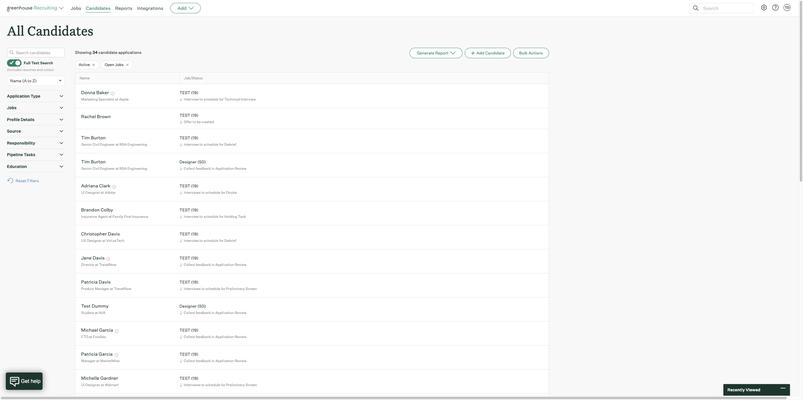 Task type: describe. For each thing, give the bounding box(es) containing it.
michelle
[[81, 375, 99, 381]]

3 feedback from the top
[[196, 311, 211, 315]]

3 collect feedback in application review link from the top
[[179, 310, 248, 315]]

candidates link
[[86, 5, 111, 11]]

td
[[785, 6, 790, 10]]

name for name
[[80, 76, 90, 80]]

patricia davis link
[[81, 279, 111, 286]]

interview to schedule for holding tank link
[[179, 214, 247, 219]]

product
[[81, 286, 94, 291]]

job/status
[[184, 76, 203, 80]]

tim for designer
[[81, 159, 90, 165]]

name (a to z)
[[10, 78, 37, 83]]

0 horizontal spatial jobs
[[7, 105, 17, 110]]

to for insurance agent at family first insurance
[[200, 214, 203, 219]]

schedule inside test (19) interview to schedule for technical interview
[[204, 97, 218, 101]]

ux
[[81, 238, 86, 243]]

education
[[7, 164, 27, 169]]

feedback for michael garcia
[[196, 335, 211, 339]]

donna baker has been in technical interview for more than 14 days image
[[110, 92, 115, 95]]

open
[[105, 62, 114, 67]]

michelle gardner link
[[81, 375, 118, 382]]

for inside test (19) interview to schedule for technical interview
[[219, 97, 224, 101]]

test inside test (19) offer to be created
[[180, 113, 190, 118]]

review for jane davis
[[235, 262, 246, 267]]

marketing specialist at apple
[[81, 97, 129, 101]]

tim burton senior civil engineer at rsa engineering for test
[[81, 135, 147, 147]]

interview to schedule for debrief link for burton
[[179, 142, 238, 147]]

to for marketing specialist at apple
[[200, 97, 203, 101]]

test (19) offer to be created
[[180, 113, 214, 124]]

patricia for patricia davis product manager at travelnow
[[81, 279, 98, 285]]

test (19) interviews to schedule for preliminary screen for gardner
[[180, 376, 257, 387]]

to for senior civil engineer at rsa engineering
[[200, 142, 203, 147]]

candidate
[[485, 50, 505, 55]]

test (19) interview to schedule for debrief for davis
[[180, 232, 236, 243]]

(19) for insurance agent at family first insurance
[[191, 208, 198, 212]]

student
[[81, 311, 94, 315]]

interviews inside 'test (19) interviews to schedule for onsite'
[[184, 190, 201, 195]]

cto
[[81, 335, 88, 339]]

brown
[[97, 114, 111, 119]]

open jobs
[[105, 62, 124, 67]]

test for ui designer at walmart
[[180, 376, 190, 381]]

manager inside patricia davis product manager at travelnow
[[95, 286, 109, 291]]

davis for jane
[[93, 255, 105, 261]]

pipeline tasks
[[7, 152, 35, 157]]

brandon colby insurance agent at family first insurance
[[81, 207, 148, 219]]

active
[[79, 62, 90, 67]]

(a
[[22, 78, 27, 83]]

td button
[[784, 4, 791, 11]]

patricia garcia
[[81, 351, 113, 357]]

reset filters button
[[7, 175, 42, 186]]

showing
[[75, 50, 92, 55]]

for for patricia davis
[[221, 286, 225, 291]]

technical
[[224, 97, 240, 101]]

1 collect feedback in application review link from the top
[[179, 166, 248, 171]]

tasks
[[24, 152, 35, 157]]

davis for christopher
[[108, 231, 120, 237]]

rsa for test (19)
[[120, 142, 127, 147]]

1 vertical spatial jobs
[[115, 62, 124, 67]]

engineer for designer (50)
[[100, 166, 115, 171]]

application for senior civil engineer at rsa engineering
[[215, 166, 234, 171]]

and
[[37, 68, 43, 72]]

generate report button
[[410, 48, 463, 58]]

preliminary for michelle gardner
[[226, 383, 245, 387]]

brandon
[[81, 207, 100, 213]]

jobs link
[[71, 5, 81, 11]]

to inside test (19) offer to be created
[[193, 120, 196, 124]]

z)
[[32, 78, 37, 83]]

test for senior civil engineer at rsa engineering
[[180, 135, 190, 140]]

agent
[[98, 214, 108, 219]]

test (19) interviews to schedule for onsite
[[180, 183, 237, 195]]

offer
[[184, 120, 192, 124]]

at inside brandon colby insurance agent at family first insurance
[[109, 214, 112, 219]]

rachel
[[81, 114, 96, 119]]

interview for brandon colby
[[184, 214, 199, 219]]

schedule for michelle gardner
[[206, 383, 220, 387]]

test (19) interview to schedule for holding tank
[[180, 208, 246, 219]]

add candidate link
[[465, 48, 511, 58]]

first
[[124, 214, 131, 219]]

burton for test
[[91, 135, 106, 141]]

34
[[92, 50, 98, 55]]

holding
[[224, 214, 237, 219]]

1 vertical spatial manager
[[81, 359, 96, 363]]

for for tim burton
[[219, 142, 224, 147]]

(19) for senior civil engineer at rsa engineering
[[191, 135, 198, 140]]

interviews to schedule for preliminary screen link for davis
[[179, 286, 259, 291]]

add candidate
[[477, 50, 505, 55]]

2 insurance from the left
[[132, 214, 148, 219]]

to for ux designer at virtuetech
[[200, 238, 203, 243]]

walmart
[[105, 383, 119, 387]]

jane davis link
[[81, 255, 105, 262]]

designer (50) collect feedback in application review for dummy
[[180, 304, 246, 315]]

3 review from the top
[[235, 311, 246, 315]]

1 review from the top
[[235, 166, 246, 171]]

test for insurance agent at family first insurance
[[180, 208, 190, 212]]

test
[[81, 303, 91, 309]]

marketwise
[[100, 359, 120, 363]]

travelnow inside patricia davis product manager at travelnow
[[114, 286, 131, 291]]

(19) for ui designer at adobe
[[191, 183, 198, 188]]

screen for michelle gardner
[[246, 383, 257, 387]]

patricia davis product manager at travelnow
[[81, 279, 131, 291]]

baker
[[96, 90, 109, 95]]

family
[[112, 214, 123, 219]]

text
[[31, 61, 39, 65]]

feedback for jane davis
[[196, 262, 211, 267]]

in for jane davis
[[212, 262, 215, 267]]

tim burton link for designer
[[81, 159, 106, 166]]

recently viewed
[[728, 387, 761, 392]]

(50) for test dummy
[[198, 304, 206, 309]]

donna baker
[[81, 90, 109, 95]]

created
[[202, 120, 214, 124]]

rachel brown
[[81, 114, 111, 119]]

senior for designer (50)
[[81, 166, 92, 171]]

adriana clark has been in onsite for more than 21 days image
[[111, 185, 117, 189]]

gardner
[[100, 375, 118, 381]]

debrief for christopher davis
[[224, 238, 236, 243]]

debrief for tim burton
[[224, 142, 236, 147]]

schedule for patricia davis
[[206, 286, 220, 291]]

test for director at travelnow
[[180, 256, 190, 261]]

applications
[[118, 50, 142, 55]]

review for michael garcia
[[235, 335, 246, 339]]

ui designer at adobe
[[81, 190, 116, 195]]

schedule for tim burton
[[204, 142, 218, 147]]

jane davis
[[81, 255, 105, 261]]

interview to schedule for debrief link for davis
[[179, 238, 238, 243]]

Search candidates field
[[7, 48, 65, 57]]

test (19) interviews to schedule for preliminary screen for davis
[[180, 280, 257, 291]]

colby
[[101, 207, 113, 213]]

patricia for patricia garcia
[[81, 351, 98, 357]]

at inside patricia davis product manager at travelnow
[[110, 286, 113, 291]]

0 vertical spatial candidates
[[86, 5, 111, 11]]

director
[[81, 262, 94, 267]]

christopher
[[81, 231, 107, 237]]

adriana
[[81, 183, 98, 189]]

reports link
[[115, 5, 132, 11]]

christopher davis link
[[81, 231, 120, 238]]

(19) for marketing specialist at apple
[[191, 90, 198, 95]]

engineer for test (19)
[[100, 142, 115, 147]]

engineering for test (19)
[[127, 142, 147, 147]]

showing 34 candidate applications
[[75, 50, 142, 55]]

burton for designer
[[91, 159, 106, 165]]

type
[[31, 93, 40, 98]]

add for add candidate
[[477, 50, 484, 55]]

recently
[[728, 387, 745, 392]]

michael garcia
[[81, 327, 113, 333]]

to for ui designer at walmart
[[201, 383, 205, 387]]

interview to schedule for technical interview link
[[179, 96, 257, 102]]

to for product manager at travelnow
[[201, 286, 205, 291]]

(19) for director at travelnow
[[191, 256, 198, 261]]

apple
[[119, 97, 129, 101]]

dummy
[[92, 303, 109, 309]]

at inside christopher davis ux designer at virtuetech
[[102, 238, 106, 243]]

interviews for michelle gardner
[[184, 383, 201, 387]]

donna baker link
[[81, 90, 109, 96]]

application for manager at marketwise
[[215, 359, 234, 363]]

for inside 'test (19) interviews to schedule for onsite'
[[221, 190, 225, 195]]

patricia garcia link
[[81, 351, 113, 358]]

candidate reports are now available! apply filters and select "view in app" element
[[410, 48, 463, 58]]

report
[[435, 50, 448, 55]]

application type
[[7, 93, 40, 98]]

(19) inside test (19) offer to be created
[[191, 113, 198, 118]]

tank
[[238, 214, 246, 219]]



Task type: locate. For each thing, give the bounding box(es) containing it.
1 vertical spatial senior
[[81, 166, 92, 171]]

in for michael garcia
[[212, 335, 215, 339]]

add
[[178, 5, 187, 11], [477, 50, 484, 55]]

schedule inside 'test (19) interviews to schedule for onsite'
[[206, 190, 220, 195]]

(includes
[[7, 68, 22, 72]]

5 collect from the top
[[184, 359, 195, 363]]

tim burton senior civil engineer at rsa engineering up the adriana clark has been in onsite for more than 21 days 'icon'
[[81, 159, 147, 171]]

5 feedback from the top
[[196, 359, 211, 363]]

2 vertical spatial davis
[[99, 279, 111, 285]]

11 test from the top
[[180, 376, 190, 381]]

test (19) collect feedback in application review for patricia garcia
[[180, 352, 246, 363]]

1 (19) from the top
[[191, 90, 198, 95]]

source
[[7, 129, 21, 134]]

0 vertical spatial davis
[[108, 231, 120, 237]]

2 horizontal spatial jobs
[[115, 62, 124, 67]]

5 review from the top
[[235, 359, 246, 363]]

name (a to z) option
[[10, 78, 37, 83]]

ui down michelle
[[81, 383, 85, 387]]

donna
[[81, 90, 95, 95]]

engineering for designer (50)
[[127, 166, 147, 171]]

1 tim burton senior civil engineer at rsa engineering from the top
[[81, 135, 147, 147]]

1 vertical spatial screen
[[246, 383, 257, 387]]

2 vertical spatial jobs
[[7, 105, 17, 110]]

candidates
[[86, 5, 111, 11], [27, 22, 93, 39]]

reports
[[115, 5, 132, 11]]

(19) for ui designer at walmart
[[191, 376, 198, 381]]

1 preliminary from the top
[[226, 286, 245, 291]]

1 test from the top
[[180, 90, 190, 95]]

davis inside patricia davis product manager at travelnow
[[99, 279, 111, 285]]

generate
[[417, 50, 434, 55]]

0 vertical spatial burton
[[91, 135, 106, 141]]

(50) for tim burton
[[198, 159, 206, 164]]

4 (19) from the top
[[191, 183, 198, 188]]

2 tim burton link from the top
[[81, 159, 106, 166]]

2 interviews to schedule for preliminary screen link from the top
[[179, 382, 259, 388]]

davis up director at travelnow
[[93, 255, 105, 261]]

resumes
[[22, 68, 36, 72]]

all
[[7, 22, 24, 39]]

2 patricia from the top
[[81, 351, 98, 357]]

0 vertical spatial interviews
[[184, 190, 201, 195]]

7 test from the top
[[180, 256, 190, 261]]

1 vertical spatial interviews to schedule for preliminary screen link
[[179, 382, 259, 388]]

0 vertical spatial garcia
[[99, 327, 113, 333]]

7 (19) from the top
[[191, 256, 198, 261]]

interviews
[[184, 190, 201, 195], [184, 286, 201, 291], [184, 383, 201, 387]]

9 test from the top
[[180, 328, 190, 333]]

preliminary for patricia davis
[[226, 286, 245, 291]]

patricia inside patricia davis product manager at travelnow
[[81, 279, 98, 285]]

1 civil from the top
[[92, 142, 99, 147]]

interviews to schedule for onsite link
[[179, 190, 238, 195]]

2 test (19) interview to schedule for debrief from the top
[[180, 232, 236, 243]]

to for ui designer at adobe
[[201, 190, 205, 195]]

1 engineering from the top
[[127, 142, 147, 147]]

1 interview to schedule for debrief link from the top
[[179, 142, 238, 147]]

1 vertical spatial ui
[[81, 383, 85, 387]]

1 debrief from the top
[[224, 142, 236, 147]]

2 vertical spatial interviews
[[184, 383, 201, 387]]

jane
[[81, 255, 92, 261]]

all candidates
[[7, 22, 93, 39]]

rsa
[[120, 142, 127, 147], [120, 166, 127, 171]]

4 review from the top
[[235, 335, 246, 339]]

burton down rachel brown link
[[91, 135, 106, 141]]

add for add
[[178, 5, 187, 11]]

0 horizontal spatial name
[[10, 78, 21, 83]]

0 vertical spatial designer (50) collect feedback in application review
[[180, 159, 246, 171]]

1 vertical spatial patricia
[[81, 351, 98, 357]]

1 horizontal spatial name
[[80, 76, 90, 80]]

to inside test (19) interview to schedule for holding tank
[[200, 214, 203, 219]]

test (19) interview to schedule for debrief down the interview to schedule for holding tank link
[[180, 232, 236, 243]]

1 vertical spatial add
[[477, 50, 484, 55]]

greenhouse recruiting image
[[7, 5, 59, 12]]

1 insurance from the left
[[81, 214, 97, 219]]

manager down patricia davis link
[[95, 286, 109, 291]]

jobs up profile
[[7, 105, 17, 110]]

interviews to schedule for preliminary screen link for gardner
[[179, 382, 259, 388]]

2 civil from the top
[[92, 166, 99, 171]]

name down active
[[80, 76, 90, 80]]

2 collect from the top
[[184, 262, 195, 267]]

0 vertical spatial (50)
[[198, 159, 206, 164]]

test (19) interview to schedule for debrief down created
[[180, 135, 236, 147]]

rsa for designer (50)
[[120, 166, 127, 171]]

screen for patricia davis
[[246, 286, 257, 291]]

garcia up "marketwise"
[[99, 351, 113, 357]]

(19) inside 'test (19) interviews to schedule for onsite'
[[191, 183, 198, 188]]

senior up adriana
[[81, 166, 92, 171]]

1 tim from the top
[[81, 135, 90, 141]]

responsibility
[[7, 140, 35, 145]]

application for cto at foodies
[[215, 335, 234, 339]]

1 senior from the top
[[81, 142, 92, 147]]

garcia for patricia garcia
[[99, 351, 113, 357]]

2 senior from the top
[[81, 166, 92, 171]]

profile details
[[7, 117, 34, 122]]

2 in from the top
[[212, 262, 215, 267]]

civil for designer (50)
[[92, 166, 99, 171]]

civil up the adriana clark
[[92, 166, 99, 171]]

4 test from the top
[[180, 183, 190, 188]]

2 collect feedback in application review link from the top
[[179, 262, 248, 267]]

0 vertical spatial add
[[178, 5, 187, 11]]

6 test from the top
[[180, 232, 190, 236]]

0 vertical spatial senior
[[81, 142, 92, 147]]

engineering
[[127, 142, 147, 147], [127, 166, 147, 171]]

0 vertical spatial test (19) interviews to schedule for preliminary screen
[[180, 280, 257, 291]]

jobs right open
[[115, 62, 124, 67]]

1 vertical spatial tim burton link
[[81, 159, 106, 166]]

0 vertical spatial debrief
[[224, 142, 236, 147]]

1 vertical spatial test (19) collect feedback in application review
[[180, 328, 246, 339]]

2 rsa from the top
[[120, 166, 127, 171]]

test dummy student at n/a
[[81, 303, 109, 315]]

senior for test (19)
[[81, 142, 92, 147]]

collect feedback in application review link for patricia garcia
[[179, 358, 248, 364]]

interview for tim burton
[[184, 142, 199, 147]]

interviews to schedule for preliminary screen link
[[179, 286, 259, 291], [179, 382, 259, 388]]

4 in from the top
[[212, 335, 215, 339]]

to inside test (19) interview to schedule for technical interview
[[200, 97, 203, 101]]

1 vertical spatial (50)
[[198, 304, 206, 309]]

ui inside 'michelle gardner ui designer at walmart'
[[81, 383, 85, 387]]

1 vertical spatial interviews
[[184, 286, 201, 291]]

8 (19) from the top
[[191, 280, 198, 285]]

candidates down jobs link
[[27, 22, 93, 39]]

at inside 'test dummy student at n/a'
[[95, 311, 98, 315]]

1 feedback from the top
[[196, 166, 211, 171]]

1 tim burton link from the top
[[81, 135, 106, 141]]

test (19) collect feedback in application review for michael garcia
[[180, 328, 246, 339]]

1 vertical spatial candidates
[[27, 22, 93, 39]]

1 vertical spatial civil
[[92, 166, 99, 171]]

0 vertical spatial travelnow
[[99, 262, 116, 267]]

1 vertical spatial debrief
[[224, 238, 236, 243]]

checkmark image
[[10, 61, 14, 65]]

for inside test (19) interview to schedule for holding tank
[[219, 214, 224, 219]]

at
[[115, 97, 118, 101], [116, 142, 119, 147], [116, 166, 119, 171], [101, 190, 104, 195], [109, 214, 112, 219], [102, 238, 106, 243], [95, 262, 98, 267], [110, 286, 113, 291], [95, 311, 98, 315], [89, 335, 92, 339], [96, 359, 99, 363], [101, 383, 104, 387]]

8 test from the top
[[180, 280, 190, 285]]

test inside 'test (19) interviews to schedule for onsite'
[[180, 183, 190, 188]]

tim burton link for test
[[81, 135, 106, 141]]

collect feedback in application review link for michael garcia
[[179, 334, 248, 339]]

3 interviews from the top
[[184, 383, 201, 387]]

cto at foodies
[[81, 335, 106, 339]]

preliminary
[[226, 286, 245, 291], [226, 383, 245, 387]]

(19) for manager at marketwise
[[191, 352, 198, 357]]

schedule inside test (19) interview to schedule for holding tank
[[204, 214, 218, 219]]

1 vertical spatial designer (50) collect feedback in application review
[[180, 304, 246, 315]]

michael garcia has been in application review for more than 5 days image
[[114, 329, 119, 333]]

(19) for cto at foodies
[[191, 328, 198, 333]]

collect for jane davis
[[184, 262, 195, 267]]

2 ui from the top
[[81, 383, 85, 387]]

interview to schedule for debrief link down the interview to schedule for holding tank link
[[179, 238, 238, 243]]

(19) for ux designer at virtuetech
[[191, 232, 198, 236]]

davis inside christopher davis ux designer at virtuetech
[[108, 231, 120, 237]]

for
[[219, 97, 224, 101], [219, 142, 224, 147], [221, 190, 225, 195], [219, 214, 224, 219], [219, 238, 224, 243], [221, 286, 225, 291], [221, 383, 225, 387]]

4 collect from the top
[[184, 335, 195, 339]]

michael garcia link
[[81, 327, 113, 334]]

1 vertical spatial tim
[[81, 159, 90, 165]]

test for cto at foodies
[[180, 328, 190, 333]]

designer (50) collect feedback in application review for burton
[[180, 159, 246, 171]]

2 preliminary from the top
[[226, 383, 245, 387]]

test for product manager at travelnow
[[180, 280, 190, 285]]

tim down rachel
[[81, 135, 90, 141]]

(50)
[[198, 159, 206, 164], [198, 304, 206, 309]]

bulk
[[519, 50, 528, 55]]

1 vertical spatial burton
[[91, 159, 106, 165]]

5 (19) from the top
[[191, 208, 198, 212]]

offer to be created link
[[179, 119, 215, 125]]

test inside test (19) interview to schedule for holding tank
[[180, 208, 190, 212]]

2 feedback from the top
[[196, 262, 211, 267]]

schedule
[[204, 97, 218, 101], [204, 142, 218, 147], [206, 190, 220, 195], [204, 214, 218, 219], [204, 238, 218, 243], [206, 286, 220, 291], [206, 383, 220, 387]]

davis up virtuetech
[[108, 231, 120, 237]]

2 test (19) interviews to schedule for preliminary screen from the top
[[180, 376, 257, 387]]

interviews for patricia davis
[[184, 286, 201, 291]]

collect for michael garcia
[[184, 335, 195, 339]]

5 in from the top
[[212, 359, 215, 363]]

jobs left candidates link on the top left of page
[[71, 5, 81, 11]]

manager
[[95, 286, 109, 291], [81, 359, 96, 363]]

3 collect from the top
[[184, 311, 195, 315]]

candidate
[[99, 50, 117, 55]]

1 (50) from the top
[[198, 159, 206, 164]]

1 in from the top
[[212, 166, 215, 171]]

test inside test (19) interview to schedule for technical interview
[[180, 90, 190, 95]]

2 tim from the top
[[81, 159, 90, 165]]

0 vertical spatial interviews to schedule for preliminary screen link
[[179, 286, 259, 291]]

insurance
[[81, 214, 97, 219], [132, 214, 148, 219]]

schedule for brandon colby
[[204, 214, 218, 219]]

2 test (19) collect feedback in application review from the top
[[180, 328, 246, 339]]

name left (a
[[10, 78, 21, 83]]

insurance right first
[[132, 214, 148, 219]]

interview inside test (19) interview to schedule for holding tank
[[184, 214, 199, 219]]

virtuetech
[[106, 238, 124, 243]]

manager down patricia garcia link
[[81, 359, 96, 363]]

michelle gardner ui designer at walmart
[[81, 375, 119, 387]]

1 test (19) collect feedback in application review from the top
[[180, 256, 246, 267]]

civil down rachel brown link
[[92, 142, 99, 147]]

interview for christopher davis
[[184, 238, 199, 243]]

10 (19) from the top
[[191, 352, 198, 357]]

1 interviews from the top
[[184, 190, 201, 195]]

davis for patricia
[[99, 279, 111, 285]]

ui down adriana
[[81, 190, 85, 195]]

test for marketing specialist at apple
[[180, 90, 190, 95]]

in
[[212, 166, 215, 171], [212, 262, 215, 267], [212, 311, 215, 315], [212, 335, 215, 339], [212, 359, 215, 363]]

1 screen from the top
[[246, 286, 257, 291]]

1 vertical spatial tim burton senior civil engineer at rsa engineering
[[81, 159, 147, 171]]

senior down rachel
[[81, 142, 92, 147]]

0 vertical spatial civil
[[92, 142, 99, 147]]

1 horizontal spatial add
[[477, 50, 484, 55]]

tim burton link down rachel brown link
[[81, 135, 106, 141]]

1 vertical spatial rsa
[[120, 166, 127, 171]]

1 vertical spatial interview to schedule for debrief link
[[179, 238, 238, 243]]

application for student at n/a
[[215, 311, 234, 315]]

profile
[[7, 117, 20, 122]]

9 (19) from the top
[[191, 328, 198, 333]]

reset filters
[[16, 178, 39, 183]]

test for ui designer at adobe
[[180, 183, 190, 188]]

collect for patricia garcia
[[184, 359, 195, 363]]

search
[[40, 61, 53, 65]]

test (19) interviews to schedule for preliminary screen
[[180, 280, 257, 291], [180, 376, 257, 387]]

(19) inside test (19) interview to schedule for holding tank
[[191, 208, 198, 212]]

2 test from the top
[[180, 113, 190, 118]]

1 vertical spatial preliminary
[[226, 383, 245, 387]]

name for name (a to z)
[[10, 78, 21, 83]]

details
[[21, 117, 34, 122]]

add inside popup button
[[178, 5, 187, 11]]

1 vertical spatial test (19) interviews to schedule for preliminary screen
[[180, 376, 257, 387]]

designer (50) collect feedback in application review
[[180, 159, 246, 171], [180, 304, 246, 315]]

designer inside christopher davis ux designer at virtuetech
[[87, 238, 102, 243]]

test for manager at marketwise
[[180, 352, 190, 357]]

2 interview to schedule for debrief link from the top
[[179, 238, 238, 243]]

0 vertical spatial ui
[[81, 190, 85, 195]]

engineer up clark
[[100, 166, 115, 171]]

0 vertical spatial screen
[[246, 286, 257, 291]]

reset
[[16, 178, 26, 183]]

test (19) collect feedback in application review for jane davis
[[180, 256, 246, 267]]

adriana clark link
[[81, 183, 110, 190]]

5 collect feedback in application review link from the top
[[179, 358, 248, 364]]

configure image
[[761, 4, 768, 11]]

2 (50) from the top
[[198, 304, 206, 309]]

0 vertical spatial engineering
[[127, 142, 147, 147]]

add inside 'link'
[[477, 50, 484, 55]]

garcia for michael garcia
[[99, 327, 113, 333]]

1 vertical spatial garcia
[[99, 351, 113, 357]]

designer inside 'michelle gardner ui designer at walmart'
[[85, 383, 100, 387]]

2 designer (50) collect feedback in application review from the top
[[180, 304, 246, 315]]

1 test (19) interviews to schedule for preliminary screen from the top
[[180, 280, 257, 291]]

tim
[[81, 135, 90, 141], [81, 159, 90, 165]]

collect feedback in application review link for jane davis
[[179, 262, 248, 267]]

10 test from the top
[[180, 352, 190, 357]]

Search text field
[[702, 4, 749, 12]]

patricia up manager at marketwise
[[81, 351, 98, 357]]

2 engineer from the top
[[100, 166, 115, 171]]

0 vertical spatial test (19) interview to schedule for debrief
[[180, 135, 236, 147]]

4 collect feedback in application review link from the top
[[179, 334, 248, 339]]

test (19) interview to schedule for debrief for burton
[[180, 135, 236, 147]]

manager at marketwise
[[81, 359, 120, 363]]

(19) inside test (19) interview to schedule for technical interview
[[191, 90, 198, 95]]

3 test (19) collect feedback in application review from the top
[[180, 352, 246, 363]]

davis down director at travelnow
[[99, 279, 111, 285]]

adriana clark
[[81, 183, 110, 189]]

6 (19) from the top
[[191, 232, 198, 236]]

for for brandon colby
[[219, 214, 224, 219]]

2 (19) from the top
[[191, 113, 198, 118]]

0 vertical spatial interview to schedule for debrief link
[[179, 142, 238, 147]]

2 tim burton senior civil engineer at rsa engineering from the top
[[81, 159, 147, 171]]

0 vertical spatial patricia
[[81, 279, 98, 285]]

1 test (19) interview to schedule for debrief from the top
[[180, 135, 236, 147]]

rachel brown link
[[81, 114, 111, 120]]

test dummy link
[[81, 303, 109, 310]]

interview to schedule for debrief link down created
[[179, 142, 238, 147]]

engineer down brown
[[100, 142, 115, 147]]

tim burton senior civil engineer at rsa engineering
[[81, 135, 147, 147], [81, 159, 147, 171]]

civil
[[92, 142, 99, 147], [92, 166, 99, 171]]

11 (19) from the top
[[191, 376, 198, 381]]

pipeline
[[7, 152, 23, 157]]

0 vertical spatial engineer
[[100, 142, 115, 147]]

2 vertical spatial test (19) collect feedback in application review
[[180, 352, 246, 363]]

1 vertical spatial davis
[[93, 255, 105, 261]]

3 test from the top
[[180, 135, 190, 140]]

patricia garcia has been in application review for more than 5 days image
[[114, 354, 119, 357]]

burton up the adriana clark
[[91, 159, 106, 165]]

in for patricia garcia
[[212, 359, 215, 363]]

review for patricia garcia
[[235, 359, 246, 363]]

1 interviews to schedule for preliminary screen link from the top
[[179, 286, 259, 291]]

jane davis has been in application review for more than 5 days image
[[106, 257, 111, 261]]

0 vertical spatial tim burton senior civil engineer at rsa engineering
[[81, 135, 147, 147]]

1 engineer from the top
[[100, 142, 115, 147]]

at inside 'michelle gardner ui designer at walmart'
[[101, 383, 104, 387]]

0 vertical spatial jobs
[[71, 5, 81, 11]]

1 collect from the top
[[184, 166, 195, 171]]

2 engineering from the top
[[127, 166, 147, 171]]

0 vertical spatial rsa
[[120, 142, 127, 147]]

0 vertical spatial manager
[[95, 286, 109, 291]]

name
[[80, 76, 90, 80], [10, 78, 21, 83]]

2 burton from the top
[[91, 159, 106, 165]]

2 screen from the top
[[246, 383, 257, 387]]

0 vertical spatial tim
[[81, 135, 90, 141]]

tim burton senior civil engineer at rsa engineering for designer
[[81, 159, 147, 171]]

actions
[[529, 50, 543, 55]]

test (19) interview to schedule for debrief
[[180, 135, 236, 147], [180, 232, 236, 243]]

2 interviews from the top
[[184, 286, 201, 291]]

0 vertical spatial tim burton link
[[81, 135, 106, 141]]

1 vertical spatial travelnow
[[114, 286, 131, 291]]

2 review from the top
[[235, 262, 246, 267]]

1 ui from the top
[[81, 190, 85, 195]]

tim for test
[[81, 135, 90, 141]]

viewed
[[746, 387, 761, 392]]

civil for test (19)
[[92, 142, 99, 147]]

1 rsa from the top
[[120, 142, 127, 147]]

3 (19) from the top
[[191, 135, 198, 140]]

td button
[[783, 3, 792, 12]]

0 vertical spatial preliminary
[[226, 286, 245, 291]]

5 test from the top
[[180, 208, 190, 212]]

bulk actions
[[519, 50, 543, 55]]

insurance down brandon
[[81, 214, 97, 219]]

1 vertical spatial test (19) interview to schedule for debrief
[[180, 232, 236, 243]]

feedback for patricia garcia
[[196, 359, 211, 363]]

4 feedback from the top
[[196, 335, 211, 339]]

0 vertical spatial test (19) collect feedback in application review
[[180, 256, 246, 267]]

generate report
[[417, 50, 448, 55]]

1 vertical spatial engineering
[[127, 166, 147, 171]]

tim burton link up the adriana clark
[[81, 159, 106, 166]]

be
[[197, 120, 201, 124]]

3 in from the top
[[212, 311, 215, 315]]

for for michelle gardner
[[221, 383, 225, 387]]

1 patricia from the top
[[81, 279, 98, 285]]

full text search (includes resumes and notes)
[[7, 61, 54, 72]]

1 vertical spatial engineer
[[100, 166, 115, 171]]

clark
[[99, 183, 110, 189]]

review
[[235, 166, 246, 171], [235, 262, 246, 267], [235, 311, 246, 315], [235, 335, 246, 339], [235, 359, 246, 363]]

interview
[[184, 97, 199, 101], [241, 97, 256, 101], [184, 142, 199, 147], [184, 214, 199, 219], [184, 238, 199, 243]]

for for christopher davis
[[219, 238, 224, 243]]

1 horizontal spatial jobs
[[71, 5, 81, 11]]

to inside 'test (19) interviews to schedule for onsite'
[[201, 190, 205, 195]]

tim burton senior civil engineer at rsa engineering down brown
[[81, 135, 147, 147]]

to
[[28, 78, 31, 83], [200, 97, 203, 101], [193, 120, 196, 124], [200, 142, 203, 147], [201, 190, 205, 195], [200, 214, 203, 219], [200, 238, 203, 243], [201, 286, 205, 291], [201, 383, 205, 387]]

brandon colby link
[[81, 207, 113, 214]]

application for director at travelnow
[[215, 262, 234, 267]]

adobe
[[105, 190, 116, 195]]

candidates right jobs link
[[86, 5, 111, 11]]

2 debrief from the top
[[224, 238, 236, 243]]

test for ux designer at virtuetech
[[180, 232, 190, 236]]

tim up adriana
[[81, 159, 90, 165]]

michael
[[81, 327, 98, 333]]

director at travelnow
[[81, 262, 116, 267]]

ui
[[81, 190, 85, 195], [81, 383, 85, 387]]

integrations link
[[137, 5, 163, 11]]

feedback
[[196, 166, 211, 171], [196, 262, 211, 267], [196, 311, 211, 315], [196, 335, 211, 339], [196, 359, 211, 363]]

1 horizontal spatial insurance
[[132, 214, 148, 219]]

patricia up product
[[81, 279, 98, 285]]

schedule for christopher davis
[[204, 238, 218, 243]]

(19) for product manager at travelnow
[[191, 280, 198, 285]]

0 horizontal spatial insurance
[[81, 214, 97, 219]]

0 horizontal spatial add
[[178, 5, 187, 11]]

1 designer (50) collect feedback in application review from the top
[[180, 159, 246, 171]]

garcia up foodies
[[99, 327, 113, 333]]

1 burton from the top
[[91, 135, 106, 141]]

filters
[[27, 178, 39, 183]]



Task type: vqa. For each thing, say whether or not it's contained in the screenshot.


